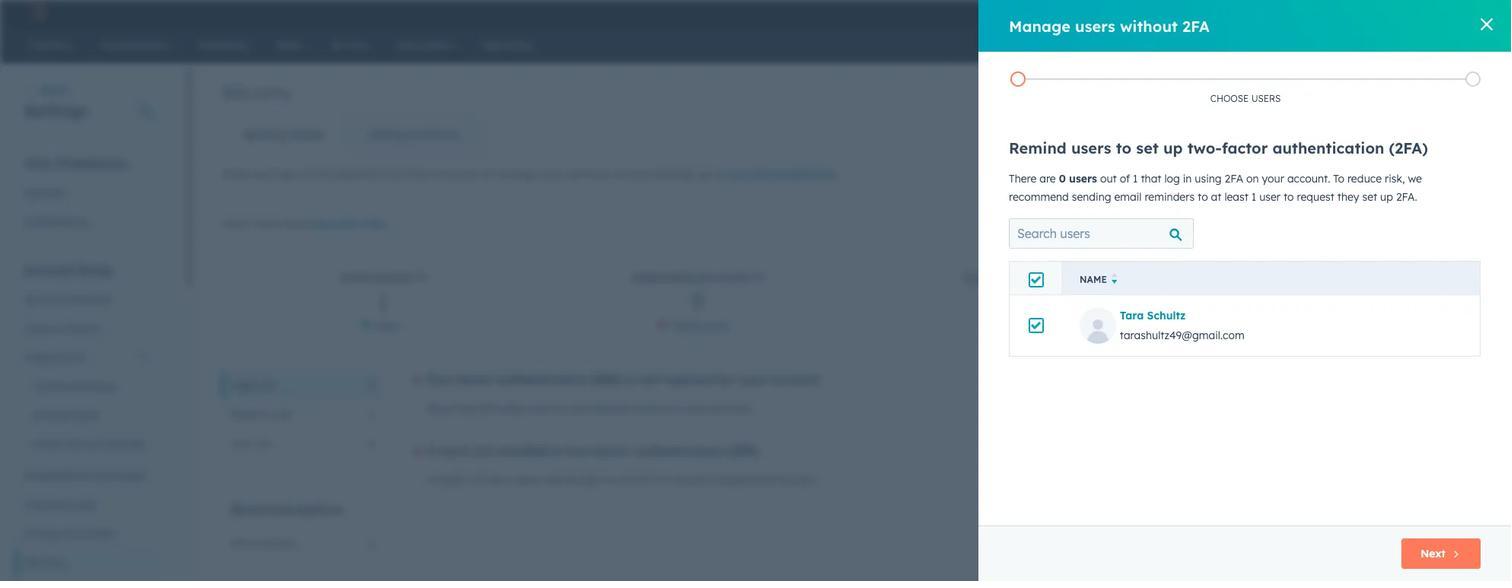 Task type: describe. For each thing, give the bounding box(es) containing it.
defaults
[[68, 293, 110, 307]]

upgrade
[[1149, 8, 1192, 20]]

on
[[1247, 172, 1259, 186]]

0 horizontal spatial (2fa)
[[590, 372, 622, 387]]

at
[[427, 473, 438, 487]]

Search HubSpot search field
[[1298, 32, 1484, 58]]

settings
[[254, 167, 293, 181]]

required
[[663, 372, 714, 387]]

connected apps link
[[15, 372, 159, 401]]

2 horizontal spatial security
[[729, 167, 771, 181]]

1 inside the to reduce risk, we recommend sending email reminders to at least 1 user to request they set up 2fa.
[[1252, 190, 1257, 204]]

users for remind users to set up two-factor authentication (2fa)
[[1072, 139, 1112, 158]]

in right sign
[[603, 473, 612, 487]]

2 good button from the left
[[1003, 320, 1027, 331]]

account. for entire
[[435, 167, 478, 181]]

two-factor authentication (2fa) is not required for your account
[[427, 372, 820, 387]]

there
[[1009, 172, 1037, 186]]

2 inside popup button
[[1464, 6, 1469, 18]]

sending
[[1072, 190, 1112, 204]]

activity
[[423, 128, 460, 142]]

setup
[[77, 263, 113, 278]]

account for account defaults
[[24, 293, 65, 307]]

inactive users
[[963, 272, 1044, 284]]

privacy & consent link
[[15, 520, 159, 549]]

users for 0 users are enrolled in two-factor authentication (2fa)
[[439, 444, 471, 459]]

to right access
[[672, 402, 682, 416]]

we
[[1409, 172, 1423, 186]]

connected apps
[[33, 380, 116, 394]]

next button
[[1402, 539, 1481, 569]]

choose users
[[1211, 93, 1281, 104]]

2 vertical spatial &
[[64, 528, 72, 541]]

settings & activity link
[[346, 116, 482, 153]]

0 horizontal spatial enrolled
[[498, 444, 548, 459]]

consent
[[75, 528, 116, 541]]

security link
[[15, 549, 159, 578]]

2 good from the left
[[1003, 320, 1027, 331]]

0 vertical spatial enrolled
[[664, 272, 715, 284]]

0 horizontal spatial reduce
[[529, 402, 563, 416]]

log
[[1165, 172, 1180, 186]]

is
[[625, 372, 635, 387]]

tarashultz49@gmail.com
[[1120, 329, 1245, 343]]

in right log
[[1183, 172, 1192, 186]]

will
[[296, 167, 312, 181]]

to right with
[[661, 473, 671, 487]]

risks
[[361, 217, 385, 231]]

recommend
[[1009, 190, 1069, 204]]

authentication for in
[[635, 444, 724, 459]]

they
[[1338, 190, 1360, 204]]

notifications image
[[1328, 7, 1342, 21]]

that
[[1141, 172, 1162, 186]]

more
[[253, 217, 279, 231]]

inactive
[[963, 272, 1011, 284]]

entire
[[403, 167, 432, 181]]

choose users list
[[1011, 69, 1481, 108]]

0 vertical spatial set
[[1137, 139, 1159, 158]]

& for security
[[412, 128, 420, 142]]

least inside the to reduce risk, we recommend sending email reminders to at least 1 user to request they set up 2fa.
[[1225, 190, 1249, 204]]

more
[[231, 537, 256, 551]]

users for users & teams
[[24, 322, 52, 336]]

users for manage users without 2fa
[[1076, 16, 1116, 35]]

help image
[[1277, 7, 1291, 21]]

1 good button from the left
[[376, 320, 399, 331]]

two-
[[427, 372, 457, 387]]

in up the review
[[718, 272, 730, 284]]

remind users to set up two-factor authentication (2fa)
[[1009, 139, 1429, 158]]

super
[[340, 272, 371, 284]]

0 horizontal spatial .
[[385, 217, 388, 231]]

to left the the
[[371, 167, 381, 181]]

your left should
[[489, 473, 512, 487]]

manage
[[495, 167, 537, 181]]

tara schultz tarashultz49@gmail.com
[[1120, 309, 1245, 343]]

tracking
[[24, 499, 67, 512]]

search image
[[1480, 40, 1490, 50]]

email service provider link
[[15, 430, 159, 459]]

private
[[33, 409, 69, 422]]

descending sort. press to sort ascending. element
[[1112, 273, 1118, 286]]

upgrade image
[[1132, 7, 1146, 21]]

downloads
[[90, 470, 145, 483]]

users & teams link
[[15, 314, 159, 343]]

these settings will be applied to the entire account. to manage your personal security settings, go to security preferences .
[[222, 167, 839, 181]]

security center link
[[222, 116, 346, 153]]

two- for up
[[1188, 139, 1222, 158]]

1 left "that"
[[1133, 172, 1138, 186]]

manage
[[1009, 16, 1071, 35]]

about
[[282, 217, 312, 231]]

help button
[[1271, 0, 1297, 24]]

requiring 2fa helps reduce unauthorized access to your account.
[[427, 402, 754, 416]]

apoptosis
[[1377, 6, 1423, 18]]

0 vertical spatial unauthorized
[[566, 402, 632, 416]]

integrations button
[[15, 343, 159, 372]]

in up should
[[552, 444, 563, 459]]

learn
[[222, 217, 250, 231]]

back link
[[24, 82, 67, 100]]

0 inside 0 good
[[1005, 288, 1018, 314]]

close image
[[1481, 18, 1493, 30]]

general
[[24, 186, 63, 200]]

more actions
[[231, 537, 296, 551]]

personal
[[565, 167, 609, 181]]

settings & activity
[[368, 128, 460, 142]]

settings,
[[654, 167, 696, 181]]

0 horizontal spatial authentication
[[497, 372, 587, 387]]

0 horizontal spatial security
[[315, 217, 357, 231]]

privacy
[[24, 528, 61, 541]]

& for account setup
[[55, 322, 63, 336]]

integrations
[[24, 351, 87, 365]]

your right manage
[[540, 167, 562, 181]]

be
[[315, 167, 327, 181]]

preferences
[[775, 167, 837, 181]]

1 down super admins
[[379, 288, 389, 314]]

1 good from the left
[[376, 320, 399, 331]]

(2fa) for remind users to set up two-factor authentication (2fa)
[[1390, 139, 1429, 158]]

super admins
[[340, 272, 413, 284]]

should
[[544, 473, 577, 487]]

marketplace downloads link
[[15, 462, 159, 491]]

for
[[718, 372, 736, 387]]

studios
[[1426, 6, 1461, 18]]

calling icon button
[[1207, 2, 1233, 22]]

to right user
[[1284, 190, 1294, 204]]

high risk
[[231, 379, 275, 393]]

2 for more actions
[[368, 537, 374, 551]]

search button
[[1472, 32, 1498, 58]]

needs
[[672, 320, 700, 331]]

with
[[615, 473, 636, 487]]

hubspot image
[[27, 3, 46, 21]]

two- for in
[[567, 444, 594, 459]]



Task type: vqa. For each thing, say whether or not it's contained in the screenshot.
user
yes



Task type: locate. For each thing, give the bounding box(es) containing it.
settings up the the
[[368, 128, 409, 142]]

1 account from the top
[[24, 263, 74, 278]]

set up "that"
[[1137, 139, 1159, 158]]

next
[[1421, 547, 1446, 561]]

privacy & consent
[[24, 528, 116, 541]]

& left "teams"
[[55, 322, 63, 336]]

0 vertical spatial settings
[[24, 101, 86, 120]]

1 vertical spatial (2fa)
[[590, 372, 622, 387]]

account defaults
[[24, 293, 110, 307]]

0 horizontal spatial settings
[[24, 101, 86, 120]]

name
[[1080, 274, 1107, 285]]

remind
[[1009, 139, 1067, 158]]

security left risks
[[315, 217, 357, 231]]

reduce right helps
[[529, 402, 563, 416]]

manage users without 2fa
[[1009, 16, 1210, 35]]

0 horizontal spatial unauthorized
[[566, 402, 632, 416]]

factor up on
[[1222, 139, 1269, 158]]

2 horizontal spatial &
[[412, 128, 420, 142]]

access
[[635, 402, 669, 416]]

0 users are enrolled in two-factor authentication (2fa)
[[427, 444, 759, 459]]

2 account from the top
[[24, 293, 65, 307]]

0 horizontal spatial least
[[441, 473, 465, 487]]

set right they
[[1363, 190, 1378, 204]]

account. right entire
[[435, 167, 478, 181]]

settings image
[[1302, 6, 1316, 20]]

0 vertical spatial (2fa)
[[1390, 139, 1429, 158]]

1 vertical spatial risk
[[274, 408, 292, 422]]

account
[[771, 372, 820, 387]]

0 vertical spatial &
[[412, 128, 420, 142]]

apps for private apps
[[72, 409, 97, 422]]

security down privacy
[[24, 556, 65, 570]]

risk right medium
[[274, 408, 292, 422]]

1 horizontal spatial factor
[[594, 444, 631, 459]]

to left manage
[[481, 167, 492, 181]]

name button
[[1062, 261, 1481, 295]]

unauthorized left access.
[[712, 473, 777, 487]]

learn more about security risks .
[[222, 217, 388, 231]]

0 vertical spatial two-
[[1188, 139, 1222, 158]]

menu containing apoptosis studios 2
[[1122, 0, 1493, 24]]

set inside the to reduce risk, we recommend sending email reminders to at least 1 user to request they set up 2fa.
[[1363, 190, 1378, 204]]

apps for connected apps
[[91, 380, 116, 394]]

high
[[231, 379, 254, 393]]

1 vertical spatial authentication
[[497, 372, 587, 387]]

0 horizontal spatial good
[[376, 320, 399, 331]]

account for account setup
[[24, 263, 74, 278]]

& inside 'link'
[[55, 322, 63, 336]]

security inside security center link
[[244, 128, 287, 142]]

good button down inactive users
[[1003, 320, 1027, 331]]

2 vertical spatial risk
[[254, 437, 271, 451]]

account up the users & teams
[[24, 293, 65, 307]]

navigation containing security center
[[222, 116, 483, 154]]

schultz
[[1148, 309, 1186, 323]]

descending sort. press to sort ascending. image
[[1112, 273, 1118, 284]]

1 vertical spatial security
[[244, 128, 287, 142]]

risk,
[[1385, 172, 1406, 186]]

low risk
[[231, 437, 271, 451]]

1 horizontal spatial of
[[1120, 172, 1131, 186]]

to reduce risk, we recommend sending email reminders to at least 1 user to request they set up 2fa.
[[1009, 172, 1423, 204]]

back
[[40, 83, 67, 97]]

1 horizontal spatial settings
[[368, 128, 409, 142]]

unauthorized down two-factor authentication (2fa) is not required for your account
[[566, 402, 632, 416]]

authentication down access
[[635, 444, 724, 459]]

center
[[290, 128, 325, 142]]

security left settings,
[[612, 167, 651, 181]]

your right for
[[739, 372, 767, 387]]

marketplace
[[24, 470, 87, 483]]

Search users search field
[[1009, 218, 1194, 249]]

good
[[376, 320, 399, 331], [1003, 320, 1027, 331]]

1 horizontal spatial users
[[631, 272, 661, 284]]

user
[[1260, 190, 1281, 204]]

of right at
[[476, 473, 486, 487]]

2 vertical spatial 2
[[368, 537, 374, 551]]

two- up using
[[1188, 139, 1222, 158]]

0 horizontal spatial two-
[[567, 444, 594, 459]]

teams
[[66, 322, 98, 336]]

private apps
[[33, 409, 97, 422]]

tracking code link
[[15, 491, 159, 520]]

hubspot link
[[18, 3, 57, 21]]

up left 2fa.
[[1381, 190, 1394, 204]]

security preferences link
[[729, 167, 837, 181]]

settings inside settings & activity link
[[368, 128, 409, 142]]

0 vertical spatial security
[[222, 81, 291, 104]]

1 vertical spatial up
[[1381, 190, 1394, 204]]

2 for high risk
[[368, 379, 374, 393]]

1 horizontal spatial least
[[1225, 190, 1249, 204]]

calling icon image
[[1213, 6, 1227, 20]]

2 horizontal spatial factor
[[1222, 139, 1269, 158]]

apoptosis studios 2
[[1377, 6, 1469, 18]]

factor for enrolled
[[594, 444, 631, 459]]

0 vertical spatial apps
[[91, 380, 116, 394]]

1 horizontal spatial reduce
[[674, 473, 709, 487]]

0 horizontal spatial of
[[476, 473, 486, 487]]

factor
[[1222, 139, 1269, 158], [457, 372, 493, 387], [594, 444, 631, 459]]

1 horizontal spatial good
[[1003, 320, 1027, 331]]

tara schultz image
[[1360, 5, 1374, 19]]

2 vertical spatial authentication
[[635, 444, 724, 459]]

your
[[540, 167, 562, 181], [1262, 172, 1285, 186], [739, 372, 767, 387], [685, 402, 708, 416], [489, 473, 512, 487]]

menu item
[[1202, 0, 1205, 24]]

& right privacy
[[64, 528, 72, 541]]

account defaults link
[[15, 285, 159, 314]]

1 vertical spatial reduce
[[529, 402, 563, 416]]

up up log
[[1164, 139, 1183, 158]]

factor up at least 1 of your users should sign in with 2fa to reduce unauthorized access.
[[594, 444, 631, 459]]

account
[[24, 263, 74, 278], [24, 293, 65, 307]]

settings for settings & activity
[[368, 128, 409, 142]]

0 horizontal spatial to
[[481, 167, 492, 181]]

risk for high risk
[[257, 379, 275, 393]]

account. up request
[[1288, 172, 1331, 186]]

1 horizontal spatial to
[[1334, 172, 1345, 186]]

notifications button
[[1322, 0, 1348, 24]]

two- up sign
[[567, 444, 594, 459]]

0 vertical spatial of
[[1120, 172, 1131, 186]]

users left should
[[515, 473, 541, 487]]

2 horizontal spatial authentication
[[1273, 139, 1385, 158]]

0 vertical spatial factor
[[1222, 139, 1269, 158]]

0 vertical spatial .
[[837, 167, 839, 181]]

good down inactive users
[[1003, 320, 1027, 331]]

up inside the to reduce risk, we recommend sending email reminders to at least 1 user to request they set up 2fa.
[[1381, 190, 1394, 204]]

applied
[[330, 167, 368, 181]]

to right go
[[715, 167, 726, 181]]

factor up requiring
[[457, 372, 493, 387]]

1
[[1133, 172, 1138, 186], [1252, 190, 1257, 204], [379, 288, 389, 314], [468, 473, 473, 487]]

security
[[612, 167, 651, 181], [729, 167, 771, 181], [315, 217, 357, 231]]

account.
[[435, 167, 478, 181], [1288, 172, 1331, 186], [711, 402, 754, 416]]

1 vertical spatial unauthorized
[[712, 473, 777, 487]]

good button
[[376, 320, 399, 331], [1003, 320, 1027, 331]]

factor for set
[[1222, 139, 1269, 158]]

your down required
[[685, 402, 708, 416]]

provider
[[104, 438, 146, 451]]

0 horizontal spatial good button
[[376, 320, 399, 331]]

1 horizontal spatial are
[[1040, 172, 1056, 186]]

risk for medium risk
[[274, 408, 292, 422]]

users for users enrolled in 2fa
[[631, 272, 661, 284]]

reduce inside the to reduce risk, we recommend sending email reminders to at least 1 user to request they set up 2fa.
[[1348, 172, 1382, 186]]

risk right low
[[254, 437, 271, 451]]

of right out
[[1120, 172, 1131, 186]]

account. for your
[[711, 402, 754, 416]]

apps
[[91, 380, 116, 394], [72, 409, 97, 422]]

users up out
[[1072, 139, 1112, 158]]

are up the recommend
[[1040, 172, 1056, 186]]

1 horizontal spatial .
[[837, 167, 839, 181]]

account. down for
[[711, 402, 754, 416]]

using
[[1195, 172, 1222, 186]]

your up user
[[1262, 172, 1285, 186]]

0 horizontal spatial up
[[1164, 139, 1183, 158]]

authentication for up
[[1273, 139, 1385, 158]]

(2fa) left is
[[590, 372, 622, 387]]

1 vertical spatial are
[[475, 444, 495, 459]]

0 vertical spatial authentication
[[1273, 139, 1385, 158]]

navigation
[[222, 116, 483, 154]]

email service provider
[[33, 438, 146, 451]]

1 horizontal spatial up
[[1381, 190, 1394, 204]]

1 horizontal spatial two-
[[1188, 139, 1222, 158]]

users left upgrade icon
[[1076, 16, 1116, 35]]

0 horizontal spatial &
[[55, 322, 63, 336]]

apoptosis studios 2 button
[[1351, 0, 1492, 24]]

0 horizontal spatial set
[[1137, 139, 1159, 158]]

1 vertical spatial account
[[24, 293, 65, 307]]

users up sending
[[1070, 172, 1098, 186]]

admins
[[373, 272, 413, 284]]

2 vertical spatial security
[[24, 556, 65, 570]]

without
[[1120, 16, 1178, 35]]

security right go
[[729, 167, 771, 181]]

go
[[699, 167, 712, 181]]

2fa
[[1183, 16, 1210, 35], [1225, 172, 1244, 186], [733, 272, 749, 284], [478, 402, 497, 416], [639, 473, 658, 487]]

request
[[1297, 190, 1335, 204]]

reduce up they
[[1348, 172, 1382, 186]]

(2fa) for 0 users are enrolled in two-factor authentication (2fa)
[[728, 444, 759, 459]]

4
[[367, 437, 374, 451]]

0 vertical spatial reduce
[[1348, 172, 1382, 186]]

0 horizontal spatial are
[[475, 444, 495, 459]]

1 vertical spatial .
[[385, 217, 388, 231]]

security up security center link
[[222, 81, 291, 104]]

menu
[[1122, 0, 1493, 24]]

access.
[[780, 473, 817, 487]]

to inside the to reduce risk, we recommend sending email reminders to at least 1 user to request they set up 2fa.
[[1334, 172, 1345, 186]]

0 vertical spatial are
[[1040, 172, 1056, 186]]

1 horizontal spatial security
[[612, 167, 651, 181]]

to up they
[[1334, 172, 1345, 186]]

to up out
[[1116, 139, 1132, 158]]

these
[[222, 167, 251, 181]]

users down requiring
[[439, 444, 471, 459]]

2 horizontal spatial users
[[1014, 272, 1044, 284]]

2 vertical spatial reduce
[[674, 473, 709, 487]]

settings link
[[1300, 4, 1319, 20]]

1 vertical spatial 2
[[368, 379, 374, 393]]

requiring
[[427, 402, 475, 416]]

security center
[[244, 128, 325, 142]]

0 vertical spatial account
[[24, 263, 74, 278]]

(2fa) up 'we'
[[1390, 139, 1429, 158]]

0 vertical spatial up
[[1164, 139, 1183, 158]]

1 vertical spatial &
[[55, 322, 63, 336]]

marketplaces image
[[1245, 7, 1259, 21]]

1 horizontal spatial enrolled
[[664, 272, 715, 284]]

users inside 'link'
[[24, 322, 52, 336]]

1 right at
[[468, 473, 473, 487]]

enrolled down helps
[[498, 444, 548, 459]]

review
[[703, 320, 730, 331]]

(2fa)
[[1390, 139, 1429, 158], [590, 372, 622, 387], [728, 444, 759, 459]]

(2fa) down for
[[728, 444, 759, 459]]

service
[[64, 438, 101, 451]]

helps
[[500, 402, 526, 416]]

are down requiring
[[475, 444, 495, 459]]

choose
[[1211, 93, 1249, 104]]

1 horizontal spatial good button
[[1003, 320, 1027, 331]]

medium
[[231, 408, 271, 422]]

settings for settings
[[24, 101, 86, 120]]

your preferences element
[[15, 155, 159, 237]]

account up account defaults
[[24, 263, 74, 278]]

1 horizontal spatial &
[[64, 528, 72, 541]]

good down admins at the left top
[[376, 320, 399, 331]]

risk right high
[[257, 379, 275, 393]]

1 horizontal spatial authentication
[[635, 444, 724, 459]]

0 horizontal spatial users
[[24, 322, 52, 336]]

1 horizontal spatial account.
[[711, 402, 754, 416]]

1 vertical spatial least
[[441, 473, 465, 487]]

the
[[384, 167, 400, 181]]

security
[[222, 81, 291, 104], [244, 128, 287, 142], [24, 556, 65, 570]]

1 vertical spatial factor
[[457, 372, 493, 387]]

2 horizontal spatial reduce
[[1348, 172, 1382, 186]]

authentication up helps
[[497, 372, 587, 387]]

2 vertical spatial factor
[[594, 444, 631, 459]]

reduce right with
[[674, 473, 709, 487]]

0 vertical spatial risk
[[257, 379, 275, 393]]

1 vertical spatial two-
[[567, 444, 594, 459]]

risk for low risk
[[254, 437, 271, 451]]

1 vertical spatial of
[[476, 473, 486, 487]]

apps up service
[[72, 409, 97, 422]]

1 horizontal spatial (2fa)
[[728, 444, 759, 459]]

0 horizontal spatial account.
[[435, 167, 478, 181]]

marketplaces button
[[1236, 0, 1268, 24]]

0 horizontal spatial factor
[[457, 372, 493, 387]]

good button down admins at the left top
[[376, 320, 399, 331]]

settings down the back at the top of page
[[24, 101, 86, 120]]

medium risk
[[231, 408, 292, 422]]

notifications
[[24, 215, 89, 229]]

to left at
[[1198, 190, 1209, 204]]

1 vertical spatial set
[[1363, 190, 1378, 204]]

1 vertical spatial enrolled
[[498, 444, 548, 459]]

1 horizontal spatial set
[[1363, 190, 1378, 204]]

security up "settings"
[[244, 128, 287, 142]]

1 left user
[[1252, 190, 1257, 204]]

not
[[639, 372, 659, 387]]

2 horizontal spatial account.
[[1288, 172, 1331, 186]]

1 vertical spatial apps
[[72, 409, 97, 422]]

up
[[1164, 139, 1183, 158], [1381, 190, 1394, 204]]

1 horizontal spatial unauthorized
[[712, 473, 777, 487]]

& left activity in the top of the page
[[412, 128, 420, 142]]

0 vertical spatial 2
[[1464, 6, 1469, 18]]

account setup element
[[15, 262, 159, 578]]

1 vertical spatial settings
[[368, 128, 409, 142]]

enrolled up "needs"
[[664, 272, 715, 284]]

security inside security link
[[24, 556, 65, 570]]

2 horizontal spatial (2fa)
[[1390, 139, 1429, 158]]

your
[[24, 156, 52, 171]]

email
[[33, 438, 61, 451]]

0 vertical spatial least
[[1225, 190, 1249, 204]]

low
[[231, 437, 251, 451]]

2 vertical spatial (2fa)
[[728, 444, 759, 459]]

& inside navigation
[[412, 128, 420, 142]]

apps up private apps link
[[91, 380, 116, 394]]

authentication up request
[[1273, 139, 1385, 158]]



